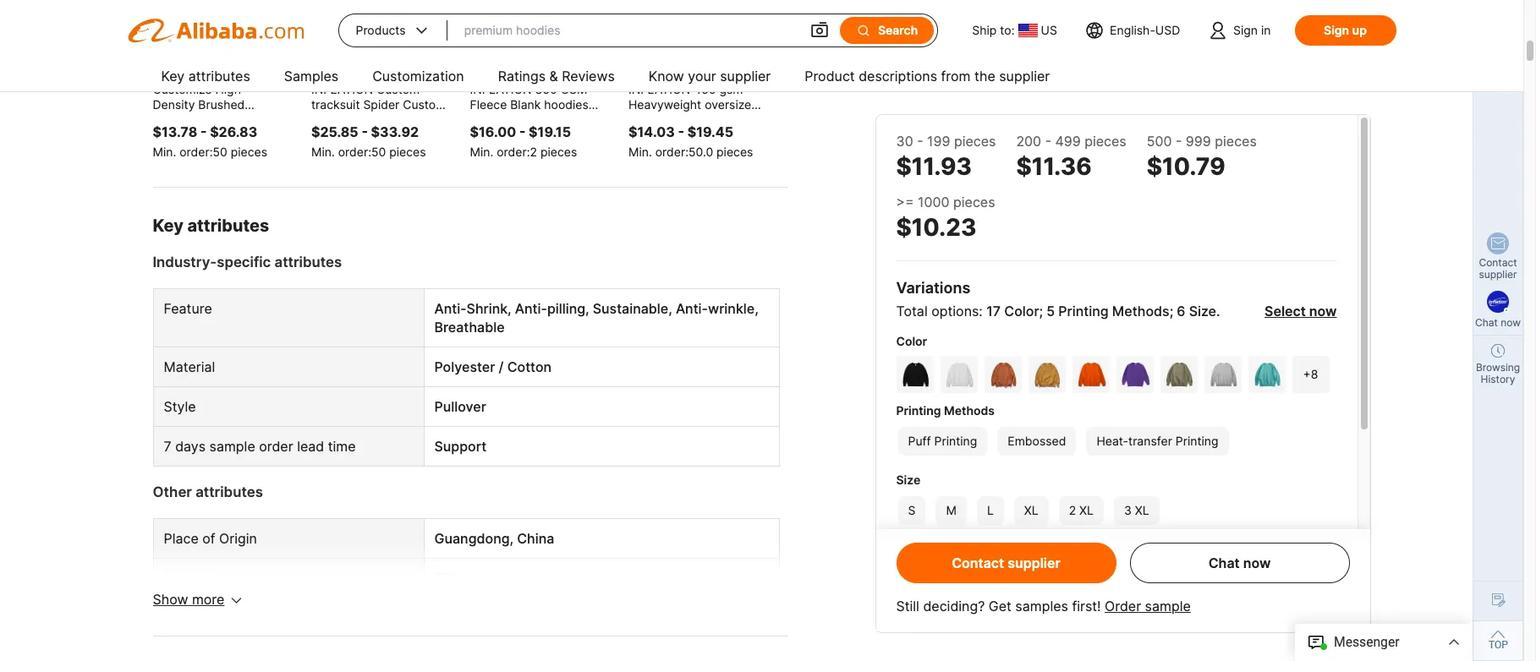 Task type: locate. For each thing, give the bounding box(es) containing it.
printing inside the puff printing link
[[935, 434, 977, 448]]

color right 17
[[1005, 303, 1039, 320]]

0 vertical spatial sample
[[209, 438, 255, 455]]

0 horizontal spatial chat now
[[1209, 555, 1271, 572]]

0 vertical spatial size
[[1189, 303, 1217, 320]]

- right 30
[[917, 133, 924, 150]]

reviews
[[562, 68, 615, 85]]

1 horizontal spatial contact supplier
[[1479, 256, 1518, 281]]

chat
[[1476, 316, 1498, 329], [1209, 555, 1240, 572]]

key attributes link
[[161, 61, 250, 95]]

0 vertical spatial contact supplier
[[1479, 256, 1518, 281]]

0 vertical spatial chat
[[1476, 316, 1498, 329]]

anti-shrink, anti-pilling, sustainable, anti-wrinkle, breathable
[[434, 300, 759, 336]]

key attributes
[[161, 68, 250, 85], [153, 216, 269, 236]]

&
[[550, 68, 558, 85]]

size right the 6
[[1189, 303, 1217, 320]]

1 horizontal spatial chat
[[1476, 316, 1498, 329]]

english-usd
[[1110, 23, 1180, 37]]

chat inside button
[[1209, 555, 1240, 572]]

3 min. from the left
[[470, 145, 494, 159]]

0 horizontal spatial 2
[[530, 145, 537, 159]]

key attributes down arrow left "image"
[[161, 68, 250, 85]]

0 horizontal spatial 50
[[213, 145, 227, 159]]

options:
[[932, 303, 983, 320]]

ratings & reviews link
[[498, 61, 615, 95]]

- right 500
[[1176, 133, 1182, 150]]

know
[[649, 68, 684, 85]]

7
[[164, 438, 171, 455]]

min. for $13.78
[[153, 145, 176, 159]]

support
[[434, 438, 487, 455]]

1 vertical spatial chat now
[[1209, 555, 1271, 572]]

xl link
[[1013, 495, 1051, 527]]

printing right the transfer
[[1176, 434, 1219, 448]]

color down total
[[896, 334, 927, 349]]

xl
[[1024, 503, 1039, 518], [1080, 503, 1094, 518], [1135, 503, 1150, 518]]

other
[[153, 484, 192, 501]]

key
[[161, 68, 185, 85], [153, 216, 183, 236]]

- for 30 - 199 pieces $11.93
[[917, 133, 924, 150]]

3 : from the left
[[527, 145, 530, 159]]

embossed link
[[996, 426, 1078, 458]]

polyester / cotton
[[434, 359, 552, 376]]

min. down $13.78
[[153, 145, 176, 159]]

2 ; from the left
[[1170, 303, 1174, 320]]

2 down $19.15 at the top left of the page
[[530, 145, 537, 159]]

key attributes up industry-
[[153, 216, 269, 236]]

heat-transfer printing
[[1097, 434, 1219, 448]]

order
[[180, 145, 210, 159], [338, 145, 368, 159], [497, 145, 527, 159], [656, 145, 685, 159], [259, 438, 293, 455]]

s
[[908, 503, 916, 518]]

0 horizontal spatial ;
[[1039, 303, 1043, 320]]

0 vertical spatial 2
[[530, 145, 537, 159]]

2 xl from the left
[[1080, 503, 1094, 518]]

puff
[[908, 434, 931, 448]]

- inside 200 - 499 pieces $11.36
[[1045, 133, 1052, 150]]

material
[[164, 359, 215, 376]]

$26.83
[[210, 124, 257, 140]]

- for $14.03 - $19.45 min. order : 50.0 pieces
[[678, 124, 684, 140]]

- inside $16.00 - $19.15 min. order : 2 pieces
[[519, 124, 526, 140]]

: for $19.15
[[527, 145, 530, 159]]

up
[[1353, 23, 1367, 37]]

0 horizontal spatial methods
[[944, 404, 995, 418]]

order for $25.85
[[338, 145, 368, 159]]

1 50 from the left
[[213, 145, 227, 159]]

order down $14.03
[[656, 145, 685, 159]]

1 vertical spatial chat
[[1209, 555, 1240, 572]]

1 vertical spatial color
[[896, 334, 927, 349]]

1 vertical spatial key
[[153, 216, 183, 236]]

: down $19.15 at the top left of the page
[[527, 145, 530, 159]]

- left $19.15 at the top left of the page
[[519, 124, 526, 140]]

4 : from the left
[[685, 145, 689, 159]]

place of origin
[[164, 530, 257, 547]]

0 horizontal spatial now
[[1243, 555, 1271, 572]]

1 vertical spatial contact supplier
[[952, 555, 1061, 572]]

membership benefits
[[896, 567, 1055, 585]]

: for $26.83
[[210, 145, 213, 159]]

1 horizontal spatial chat now
[[1476, 316, 1521, 329]]

1 horizontal spatial 50
[[371, 145, 386, 159]]

4 min. from the left
[[629, 145, 652, 159]]

;
[[1039, 303, 1043, 320], [1170, 303, 1174, 320]]

xl right "3" at bottom right
[[1135, 503, 1150, 518]]

cotton
[[507, 359, 552, 376]]

heat-transfer printing link
[[1085, 426, 1231, 458]]


[[856, 23, 871, 38]]

: down $19.45
[[685, 145, 689, 159]]

methods up puff printing
[[944, 404, 995, 418]]

0 horizontal spatial sample
[[209, 438, 255, 455]]

; left 5
[[1039, 303, 1043, 320]]

1 vertical spatial 2
[[1069, 503, 1076, 518]]

pieces inside >= 1000 pieces $10.23
[[954, 194, 995, 211]]

- left $19.45
[[678, 124, 684, 140]]

order inside the $25.85 - $33.92 min. order : 50 pieces
[[338, 145, 368, 159]]

order inside $14.03 - $19.45 min. order : 50.0 pieces
[[656, 145, 685, 159]]

supplier inside button
[[1008, 555, 1061, 572]]

0 horizontal spatial xl
[[1024, 503, 1039, 518]]

2 sign from the left
[[1324, 23, 1350, 37]]

5
[[1047, 303, 1055, 320]]

attributes up specific
[[187, 216, 269, 236]]

0 horizontal spatial contact
[[952, 555, 1004, 572]]

50.0
[[689, 145, 713, 159]]

pieces down $26.83
[[231, 145, 267, 159]]

0 horizontal spatial contact supplier
[[952, 555, 1061, 572]]

sign up
[[1324, 23, 1367, 37]]

pieces
[[954, 133, 996, 150], [1085, 133, 1127, 150], [1215, 133, 1257, 150], [231, 145, 267, 159], [389, 145, 426, 159], [541, 145, 577, 159], [717, 145, 753, 159], [954, 194, 995, 211]]

pieces right 999
[[1215, 133, 1257, 150]]

50 inside $13.78 - $26.83 min. order : 50 pieces
[[213, 145, 227, 159]]

3 anti- from the left
[[676, 300, 708, 317]]

199
[[927, 133, 951, 150]]

- for $25.85 - $33.92 min. order : 50 pieces
[[362, 124, 368, 140]]

1 min. from the left
[[153, 145, 176, 159]]

anti- up breathable
[[434, 300, 467, 317]]

printing inside heat-transfer printing "link"
[[1176, 434, 1219, 448]]

xl right 'l'
[[1024, 503, 1039, 518]]

+
[[1303, 367, 1311, 382]]

50 for $33.92
[[371, 145, 386, 159]]

xl for 2 xl
[[1080, 503, 1094, 518]]

pieces inside $16.00 - $19.15 min. order : 2 pieces
[[541, 145, 577, 159]]

anti-
[[434, 300, 467, 317], [515, 300, 547, 317], [676, 300, 708, 317]]

1 horizontal spatial color
[[1005, 303, 1039, 320]]

chat now inside button
[[1209, 555, 1271, 572]]

china
[[517, 530, 554, 547]]

- right $25.85
[[362, 124, 368, 140]]

sign left in
[[1234, 23, 1258, 37]]

$16.00
[[470, 124, 516, 140]]

pieces right 199
[[954, 133, 996, 150]]

- right 200
[[1045, 133, 1052, 150]]

2 min. from the left
[[311, 145, 335, 159]]

1 vertical spatial contact
[[952, 555, 1004, 572]]

; left the 6
[[1170, 303, 1174, 320]]

premium hoodies text field
[[464, 15, 793, 46]]

3 xl from the left
[[1135, 503, 1150, 518]]

1 xl from the left
[[1024, 503, 1039, 518]]

key up industry-
[[153, 216, 183, 236]]

2 : from the left
[[368, 145, 371, 159]]

0 vertical spatial key
[[161, 68, 185, 85]]

0 horizontal spatial chat
[[1209, 555, 1240, 572]]

2 horizontal spatial xl
[[1135, 503, 1150, 518]]

min. inside $14.03 - $19.45 min. order : 50.0 pieces
[[629, 145, 652, 159]]

variations
[[896, 279, 971, 297]]

1 horizontal spatial now
[[1310, 303, 1337, 320]]

$25.85
[[311, 124, 358, 140]]

embossed
[[1008, 434, 1066, 448]]

pieces down the $33.92
[[389, 145, 426, 159]]

pieces down $19.15 at the top left of the page
[[541, 145, 577, 159]]

1 : from the left
[[210, 145, 213, 159]]

1 horizontal spatial sign
[[1324, 23, 1350, 37]]

1 horizontal spatial ;
[[1170, 303, 1174, 320]]

l link
[[975, 495, 1006, 527]]

first!
[[1072, 598, 1101, 615]]

size
[[1189, 303, 1217, 320], [896, 473, 921, 487]]

: inside $13.78 - $26.83 min. order : 50 pieces
[[210, 145, 213, 159]]

order for $16.00
[[497, 145, 527, 159]]

show
[[153, 591, 188, 608]]

$16.00 - $19.15 min. order : 2 pieces
[[470, 124, 577, 159]]

$25.85 - $33.92 min. order : 50 pieces
[[311, 124, 426, 159]]

anti- right sustainable,
[[676, 300, 708, 317]]

usd
[[1156, 23, 1180, 37]]

pieces inside the $25.85 - $33.92 min. order : 50 pieces
[[389, 145, 426, 159]]

1 sign from the left
[[1234, 23, 1258, 37]]

0 horizontal spatial sign
[[1234, 23, 1258, 37]]

50 down $26.83
[[213, 145, 227, 159]]

arrow right image
[[764, 29, 777, 47]]

contact supplier
[[1479, 256, 1518, 281], [952, 555, 1061, 572]]

size up s
[[896, 473, 921, 487]]

supplier
[[720, 68, 771, 85], [999, 68, 1050, 85], [1479, 268, 1517, 281], [1008, 555, 1061, 572]]

min. down $14.03
[[629, 145, 652, 159]]

order down $13.78
[[180, 145, 210, 159]]

sign left up
[[1324, 23, 1350, 37]]

0 horizontal spatial anti-
[[434, 300, 467, 317]]

1 horizontal spatial sample
[[1145, 598, 1191, 615]]

- inside $14.03 - $19.45 min. order : 50.0 pieces
[[678, 124, 684, 140]]

- right $13.78
[[200, 124, 207, 140]]

- inside $13.78 - $26.83 min. order : 50 pieces
[[200, 124, 207, 140]]

200 - 499 pieces $11.36
[[1017, 133, 1127, 181]]

pieces right 1000
[[954, 194, 995, 211]]

- for $16.00 - $19.15 min. order : 2 pieces
[[519, 124, 526, 140]]

xl for 3 xl
[[1135, 503, 1150, 518]]

1 horizontal spatial xl
[[1080, 503, 1094, 518]]

0 horizontal spatial size
[[896, 473, 921, 487]]

order inside $13.78 - $26.83 min. order : 50 pieces
[[180, 145, 210, 159]]

min. inside the $25.85 - $33.92 min. order : 50 pieces
[[311, 145, 335, 159]]

english-
[[1110, 23, 1156, 37]]

order down $16.00
[[497, 145, 527, 159]]

- inside 30 - 199 pieces $11.93
[[917, 133, 924, 150]]

s link
[[896, 495, 928, 527]]

order for $13.78
[[180, 145, 210, 159]]

2 right the xl link
[[1069, 503, 1076, 518]]

pieces down $19.45
[[717, 145, 753, 159]]

of
[[202, 530, 215, 547]]

min. inside $16.00 - $19.15 min. order : 2 pieces
[[470, 145, 494, 159]]

1 horizontal spatial anti-
[[515, 300, 547, 317]]

order inside $16.00 - $19.15 min. order : 2 pieces
[[497, 145, 527, 159]]

: down $26.83
[[210, 145, 213, 159]]

sample right days
[[209, 438, 255, 455]]

other attributes
[[153, 484, 263, 501]]


[[413, 22, 430, 39]]

1 horizontal spatial methods
[[1112, 303, 1170, 320]]

heat-
[[1097, 434, 1129, 448]]

2 50 from the left
[[371, 145, 386, 159]]

l
[[987, 503, 994, 518]]

anti- right shrink,
[[515, 300, 547, 317]]

attributes
[[188, 68, 250, 85], [187, 216, 269, 236], [275, 254, 342, 271], [196, 484, 263, 501]]

1 anti- from the left
[[434, 300, 467, 317]]

from
[[941, 68, 971, 85]]

50 inside the $25.85 - $33.92 min. order : 50 pieces
[[371, 145, 386, 159]]

: inside $16.00 - $19.15 min. order : 2 pieces
[[527, 145, 530, 159]]

2 xl link
[[1057, 495, 1106, 527]]

pieces right 499
[[1085, 133, 1127, 150]]

methods left the 6
[[1112, 303, 1170, 320]]

samples
[[284, 68, 339, 85]]

sample
[[209, 438, 255, 455], [1145, 598, 1191, 615]]

samples link
[[284, 61, 339, 95]]

search
[[878, 23, 918, 37]]

2 horizontal spatial now
[[1501, 316, 1521, 329]]

contact supplier button
[[896, 543, 1116, 584]]

know your supplier link
[[649, 61, 771, 95]]

0 vertical spatial color
[[1005, 303, 1039, 320]]

key down arrow left "image"
[[161, 68, 185, 85]]

$11.93
[[896, 152, 972, 181]]

printing down the printing methods
[[935, 434, 977, 448]]

2 horizontal spatial anti-
[[676, 300, 708, 317]]

order down $25.85
[[338, 145, 368, 159]]

sample right order
[[1145, 598, 1191, 615]]

$11.36
[[1017, 152, 1092, 181]]

: inside the $25.85 - $33.92 min. order : 50 pieces
[[368, 145, 371, 159]]

- inside the $25.85 - $33.92 min. order : 50 pieces
[[362, 124, 368, 140]]

- inside 500 - 999 pieces $10.79
[[1176, 133, 1182, 150]]

0 vertical spatial methods
[[1112, 303, 1170, 320]]

-
[[200, 124, 207, 140], [362, 124, 368, 140], [519, 124, 526, 140], [678, 124, 684, 140], [917, 133, 924, 150], [1045, 133, 1052, 150], [1176, 133, 1182, 150]]

xl left "3" at bottom right
[[1080, 503, 1094, 518]]

select now link
[[1265, 303, 1337, 320]]

: down the $33.92
[[368, 145, 371, 159]]

1 horizontal spatial contact
[[1479, 256, 1518, 269]]

ship to:
[[972, 23, 1015, 37]]

min. inside $13.78 - $26.83 min. order : 50 pieces
[[153, 145, 176, 159]]

: inside $14.03 - $19.45 min. order : 50.0 pieces
[[685, 145, 689, 159]]

place
[[164, 530, 199, 547]]

min. down $16.00
[[470, 145, 494, 159]]

min. down $25.85
[[311, 145, 335, 159]]

2 anti- from the left
[[515, 300, 547, 317]]

specific
[[217, 254, 271, 271]]

1 horizontal spatial 2
[[1069, 503, 1076, 518]]

50 down the $33.92
[[371, 145, 386, 159]]



Task type: describe. For each thing, give the bounding box(es) containing it.
benefits
[[994, 567, 1055, 585]]

chat now button
[[1130, 543, 1350, 584]]

supply
[[164, 570, 207, 587]]

order sample link
[[1105, 598, 1191, 615]]

attributes right specific
[[275, 254, 342, 271]]

membership
[[896, 567, 990, 585]]

50 for $26.83
[[213, 145, 227, 159]]

0 vertical spatial key attributes
[[161, 68, 250, 85]]

order for $14.03
[[656, 145, 685, 159]]

us
[[1041, 23, 1057, 37]]

1 ; from the left
[[1039, 303, 1043, 320]]

- for 500 - 999 pieces $10.79
[[1176, 133, 1182, 150]]

pieces inside $13.78 - $26.83 min. order : 50 pieces
[[231, 145, 267, 159]]

customization
[[372, 68, 464, 85]]

descriptions
[[859, 68, 938, 85]]


[[810, 20, 830, 41]]

arrow down image
[[231, 594, 241, 609]]

your
[[688, 68, 716, 85]]

order left lead
[[259, 438, 293, 455]]

1 horizontal spatial size
[[1189, 303, 1217, 320]]

sign for sign in
[[1234, 23, 1258, 37]]

999
[[1186, 133, 1211, 150]]

2 inside $16.00 - $19.15 min. order : 2 pieces
[[530, 145, 537, 159]]

pieces inside 500 - 999 pieces $10.79
[[1215, 133, 1257, 150]]

printing methods
[[896, 404, 995, 418]]

still
[[896, 598, 920, 615]]

min. for $16.00
[[470, 145, 494, 159]]

1 vertical spatial methods
[[944, 404, 995, 418]]

style
[[164, 398, 196, 415]]

arrow left image
[[163, 29, 176, 47]]

0 vertical spatial contact
[[1479, 256, 1518, 269]]

wrinkle,
[[708, 300, 759, 317]]

500
[[1147, 133, 1172, 150]]

show more link
[[153, 591, 225, 609]]

- for 200 - 499 pieces $11.36
[[1045, 133, 1052, 150]]

transfer
[[1129, 434, 1173, 448]]

: for $19.45
[[685, 145, 689, 159]]

browsing history
[[1476, 361, 1521, 386]]

to:
[[1000, 23, 1015, 37]]

1 vertical spatial size
[[896, 473, 921, 487]]

pilling,
[[547, 300, 589, 317]]

$14.03 - $19.45 min. order : 50.0 pieces
[[629, 124, 753, 159]]

puff printing
[[908, 434, 977, 448]]

>=
[[896, 194, 914, 211]]

>= 1000 pieces $10.23
[[896, 194, 995, 242]]

1 vertical spatial sample
[[1145, 598, 1191, 615]]

- for $13.78 - $26.83 min. order : 50 pieces
[[200, 124, 207, 140]]

7 days sample order lead time
[[164, 438, 356, 455]]

printing up puff
[[896, 404, 941, 418]]

3
[[1124, 503, 1132, 518]]

feature
[[164, 300, 212, 317]]

breathable
[[434, 319, 505, 336]]

deciding?
[[923, 598, 985, 615]]

min. for $14.03
[[629, 145, 652, 159]]

industry-
[[153, 254, 217, 271]]

select
[[1265, 303, 1306, 320]]

0 vertical spatial chat now
[[1476, 316, 1521, 329]]

$10.23
[[896, 213, 977, 242]]

attributes up $26.83
[[188, 68, 250, 85]]

.
[[1217, 303, 1220, 320]]

key inside key attributes link
[[161, 68, 185, 85]]

time
[[328, 438, 356, 455]]

origin
[[219, 530, 257, 547]]

shrink,
[[467, 300, 512, 317]]

17
[[987, 303, 1001, 320]]

printing right 5
[[1059, 303, 1109, 320]]

2 xl
[[1069, 503, 1094, 518]]

$14.03
[[629, 124, 675, 140]]

attributes up 'origin'
[[196, 484, 263, 501]]

8
[[1311, 367, 1319, 382]]

ship
[[972, 23, 997, 37]]

500 - 999 pieces $10.79
[[1147, 133, 1257, 181]]

product descriptions from the supplier link
[[805, 61, 1050, 95]]

m link
[[934, 495, 969, 527]]

know your supplier
[[649, 68, 771, 85]]

$13.78
[[153, 124, 197, 140]]

now inside chat now button
[[1243, 555, 1271, 572]]

polyester
[[434, 359, 495, 376]]

sustainable,
[[593, 300, 672, 317]]

: for $33.92
[[368, 145, 371, 159]]

sign for sign up
[[1324, 23, 1350, 37]]

ratings & reviews
[[498, 68, 615, 85]]

get
[[989, 598, 1012, 615]]

pieces inside 200 - 499 pieces $11.36
[[1085, 133, 1127, 150]]

more
[[192, 591, 225, 608]]

the
[[975, 68, 996, 85]]

still deciding? get samples first! order sample
[[896, 598, 1191, 615]]

contact inside button
[[952, 555, 1004, 572]]

1 vertical spatial key attributes
[[153, 216, 269, 236]]

m
[[946, 503, 957, 518]]

pieces inside $14.03 - $19.45 min. order : 50.0 pieces
[[717, 145, 753, 159]]

total
[[896, 303, 928, 320]]

customization link
[[372, 61, 464, 95]]

499
[[1055, 133, 1081, 150]]

guangdong,
[[434, 530, 514, 547]]

3 xl link
[[1113, 495, 1161, 527]]

product
[[805, 68, 855, 85]]

min. for $25.85
[[311, 145, 335, 159]]

service
[[469, 570, 516, 587]]

pieces inside 30 - 199 pieces $11.93
[[954, 133, 996, 150]]

ratings
[[498, 68, 546, 85]]

sign in
[[1234, 23, 1271, 37]]

type
[[211, 570, 243, 587]]

30
[[896, 133, 914, 150]]

select now
[[1265, 303, 1337, 320]]

0 horizontal spatial color
[[896, 334, 927, 349]]

1000
[[918, 194, 950, 211]]

contact supplier inside contact supplier button
[[952, 555, 1061, 572]]

200
[[1017, 133, 1042, 150]]



Task type: vqa. For each thing, say whether or not it's contained in the screenshot.
CN on the top left of the page
no



